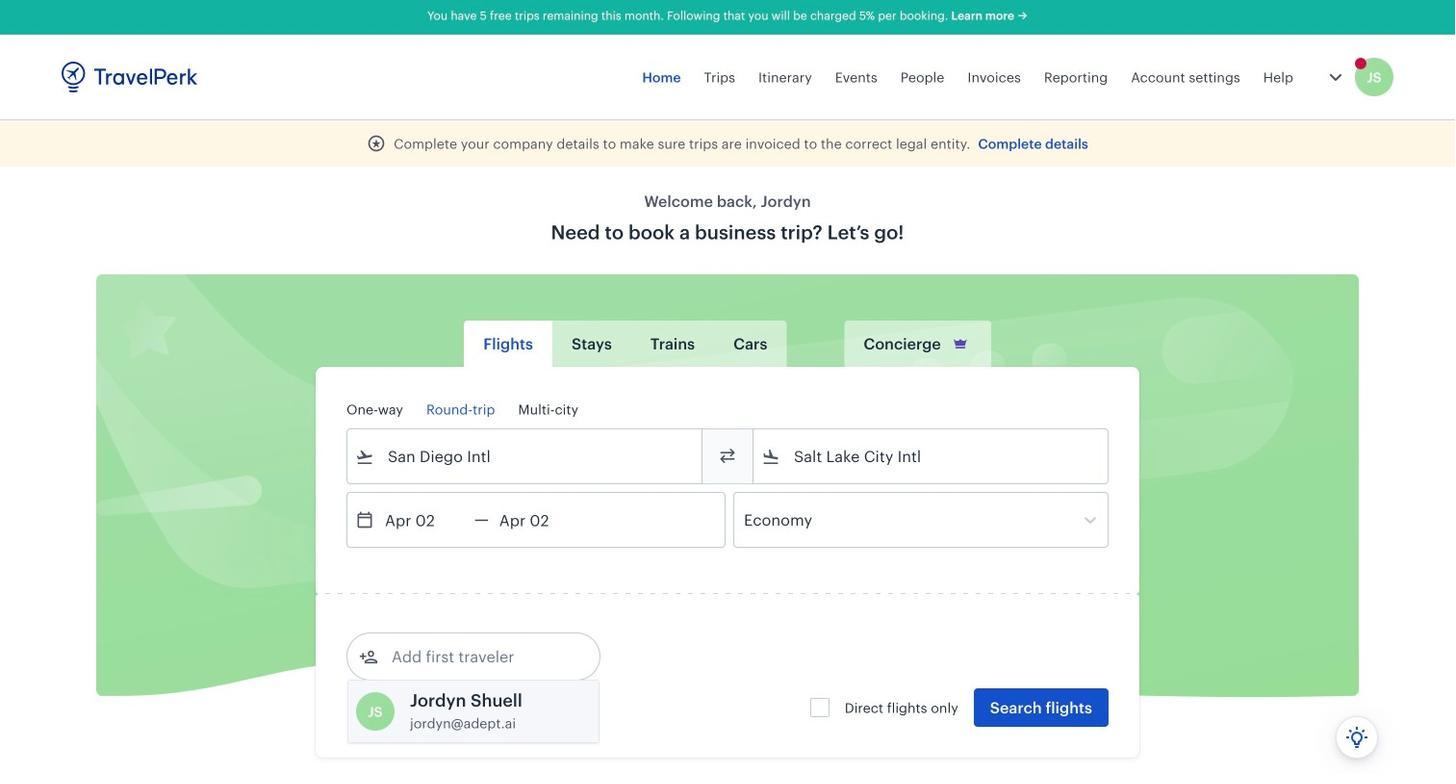 Task type: describe. For each thing, give the bounding box(es) containing it.
Add first traveler search field
[[378, 641, 579, 672]]

To search field
[[781, 441, 1083, 472]]

Depart text field
[[375, 493, 475, 547]]



Task type: locate. For each thing, give the bounding box(es) containing it.
From search field
[[375, 441, 677, 472]]

Return text field
[[489, 493, 589, 547]]



